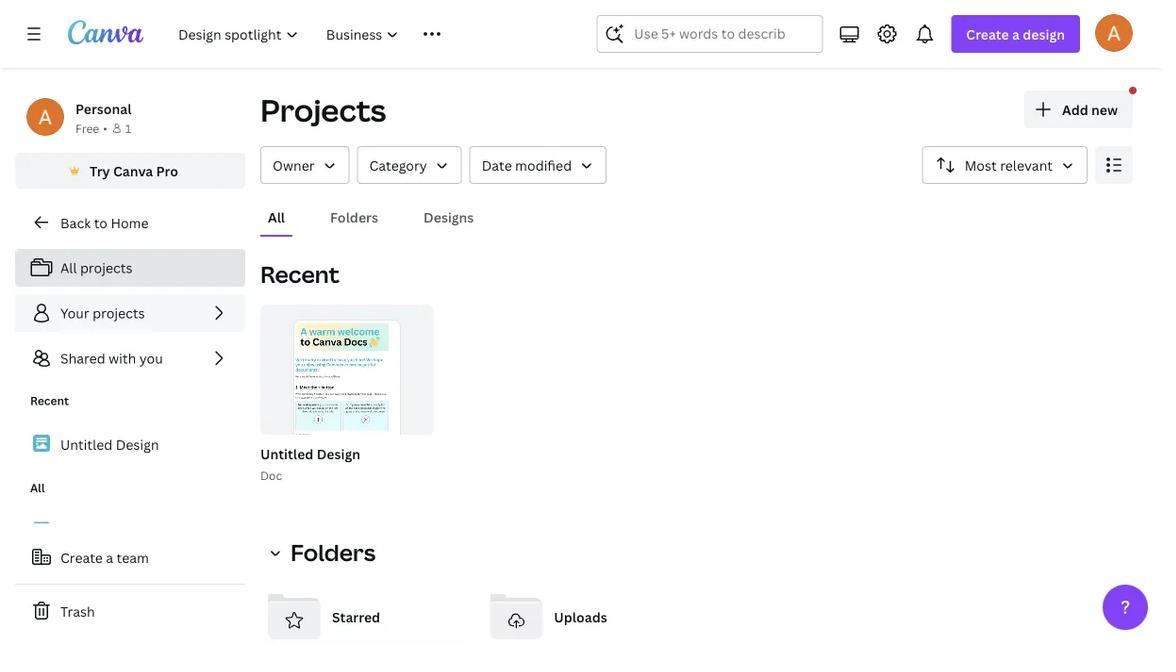 Task type: vqa. For each thing, say whether or not it's contained in the screenshot.
the leftmost Account
no



Task type: describe. For each thing, give the bounding box(es) containing it.
folders inside button
[[330, 208, 379, 226]]

uploads
[[554, 608, 608, 626]]

create a design
[[967, 25, 1066, 43]]

Date modified button
[[470, 146, 607, 184]]

uploads link
[[483, 583, 690, 646]]

trash link
[[15, 593, 245, 631]]

canva
[[113, 162, 153, 180]]

list containing all projects
[[15, 249, 245, 378]]

back to home link
[[15, 204, 245, 242]]

untitled for untitled design doc
[[261, 445, 314, 463]]

back
[[60, 214, 91, 232]]

Sort by button
[[923, 146, 1088, 184]]

a for design
[[1013, 25, 1020, 43]]

untitled design button
[[261, 443, 361, 466]]

add new button
[[1025, 91, 1134, 128]]

projects for your projects
[[93, 304, 145, 322]]

all projects link
[[15, 249, 245, 287]]

untitled design link
[[15, 425, 245, 465]]

apple lee image
[[1096, 14, 1134, 52]]

designs
[[424, 208, 474, 226]]

untitled design doc
[[261, 445, 361, 483]]

untitled for untitled design
[[60, 436, 113, 454]]

0 horizontal spatial recent
[[30, 393, 69, 409]]

design for untitled design
[[116, 436, 159, 454]]

most
[[965, 156, 997, 174]]

new
[[1092, 101, 1119, 118]]

1
[[125, 120, 131, 136]]

create a team
[[60, 549, 149, 567]]

a for team
[[106, 549, 113, 567]]

modified
[[515, 156, 572, 174]]

your
[[60, 304, 89, 322]]

add
[[1063, 101, 1089, 118]]

try canva pro button
[[15, 153, 245, 189]]

you
[[139, 350, 163, 368]]

all button
[[261, 199, 293, 235]]

create for create a design
[[967, 25, 1010, 43]]

starred link
[[261, 583, 467, 646]]

date
[[482, 156, 512, 174]]

add new
[[1063, 101, 1119, 118]]

designs button
[[416, 199, 482, 235]]

personal
[[76, 100, 132, 118]]

all projects
[[60, 259, 133, 277]]

trash
[[60, 603, 95, 621]]

Category button
[[357, 146, 462, 184]]

try
[[90, 162, 110, 180]]

your projects
[[60, 304, 145, 322]]

relevant
[[1001, 156, 1053, 174]]

design
[[1023, 25, 1066, 43]]

shared with you link
[[15, 340, 245, 378]]

category
[[370, 156, 427, 174]]

free •
[[76, 120, 108, 136]]

all for all projects
[[60, 259, 77, 277]]

to
[[94, 214, 108, 232]]

most relevant
[[965, 156, 1053, 174]]



Task type: locate. For each thing, give the bounding box(es) containing it.
1 horizontal spatial design
[[317, 445, 361, 463]]

2 horizontal spatial all
[[268, 208, 285, 226]]

projects
[[80, 259, 133, 277], [93, 304, 145, 322]]

0 vertical spatial projects
[[80, 259, 133, 277]]

owner
[[273, 156, 315, 174]]

create
[[967, 25, 1010, 43], [60, 549, 103, 567]]

folders button
[[323, 199, 386, 235]]

create for create a team
[[60, 549, 103, 567]]

untitled
[[60, 436, 113, 454], [261, 445, 314, 463]]

Owner button
[[261, 146, 350, 184]]

list
[[15, 249, 245, 378]]

doc
[[261, 468, 282, 483]]

projects for all projects
[[80, 259, 133, 277]]

create a team button
[[15, 539, 245, 577]]

•
[[103, 120, 108, 136]]

date modified
[[482, 156, 572, 174]]

untitled up the doc on the left bottom
[[261, 445, 314, 463]]

0 horizontal spatial all
[[30, 480, 45, 496]]

home
[[111, 214, 149, 232]]

all for all button
[[268, 208, 285, 226]]

design for untitled design doc
[[317, 445, 361, 463]]

1 horizontal spatial create
[[967, 25, 1010, 43]]

untitled design
[[60, 436, 159, 454]]

1 horizontal spatial recent
[[261, 259, 340, 290]]

shared
[[60, 350, 105, 368]]

recent down shared
[[30, 393, 69, 409]]

Search search field
[[635, 16, 786, 52]]

folders down category
[[330, 208, 379, 226]]

projects
[[261, 90, 386, 131]]

0 horizontal spatial a
[[106, 549, 113, 567]]

folders
[[330, 208, 379, 226], [291, 538, 376, 568]]

a left design
[[1013, 25, 1020, 43]]

1 horizontal spatial all
[[60, 259, 77, 277]]

folders up starred
[[291, 538, 376, 568]]

create a design button
[[952, 15, 1081, 53]]

recent
[[261, 259, 340, 290], [30, 393, 69, 409]]

folders inside dropdown button
[[291, 538, 376, 568]]

untitled inside untitled design doc
[[261, 445, 314, 463]]

create inside button
[[60, 549, 103, 567]]

pro
[[156, 162, 178, 180]]

all
[[268, 208, 285, 226], [60, 259, 77, 277], [30, 480, 45, 496]]

folders button
[[261, 534, 387, 572]]

0 horizontal spatial untitled
[[60, 436, 113, 454]]

free
[[76, 120, 99, 136]]

a inside create a design dropdown button
[[1013, 25, 1020, 43]]

team
[[117, 549, 149, 567]]

create inside dropdown button
[[967, 25, 1010, 43]]

with
[[109, 350, 136, 368]]

1 vertical spatial all
[[60, 259, 77, 277]]

projects right your
[[93, 304, 145, 322]]

back to home
[[60, 214, 149, 232]]

0 vertical spatial recent
[[261, 259, 340, 290]]

2 vertical spatial all
[[30, 480, 45, 496]]

top level navigation element
[[166, 15, 552, 53], [166, 15, 552, 53]]

a inside the create a team button
[[106, 549, 113, 567]]

1 vertical spatial projects
[[93, 304, 145, 322]]

1 vertical spatial recent
[[30, 393, 69, 409]]

shared with you
[[60, 350, 163, 368]]

starred
[[332, 608, 380, 626]]

1 vertical spatial a
[[106, 549, 113, 567]]

None search field
[[597, 15, 823, 53]]

your projects link
[[15, 294, 245, 332]]

a left team
[[106, 549, 113, 567]]

1 vertical spatial folders
[[291, 538, 376, 568]]

0 vertical spatial all
[[268, 208, 285, 226]]

create left team
[[60, 549, 103, 567]]

0 horizontal spatial create
[[60, 549, 103, 567]]

0 horizontal spatial design
[[116, 436, 159, 454]]

0 vertical spatial create
[[967, 25, 1010, 43]]

all inside button
[[268, 208, 285, 226]]

design inside untitled design doc
[[317, 445, 361, 463]]

1 vertical spatial create
[[60, 549, 103, 567]]

try canva pro
[[90, 162, 178, 180]]

1 horizontal spatial a
[[1013, 25, 1020, 43]]

1 horizontal spatial untitled
[[261, 445, 314, 463]]

0 vertical spatial folders
[[330, 208, 379, 226]]

design
[[116, 436, 159, 454], [317, 445, 361, 463]]

a
[[1013, 25, 1020, 43], [106, 549, 113, 567]]

projects down back to home
[[80, 259, 133, 277]]

0 vertical spatial a
[[1013, 25, 1020, 43]]

create left design
[[967, 25, 1010, 43]]

untitled down shared
[[60, 436, 113, 454]]

recent down all button
[[261, 259, 340, 290]]



